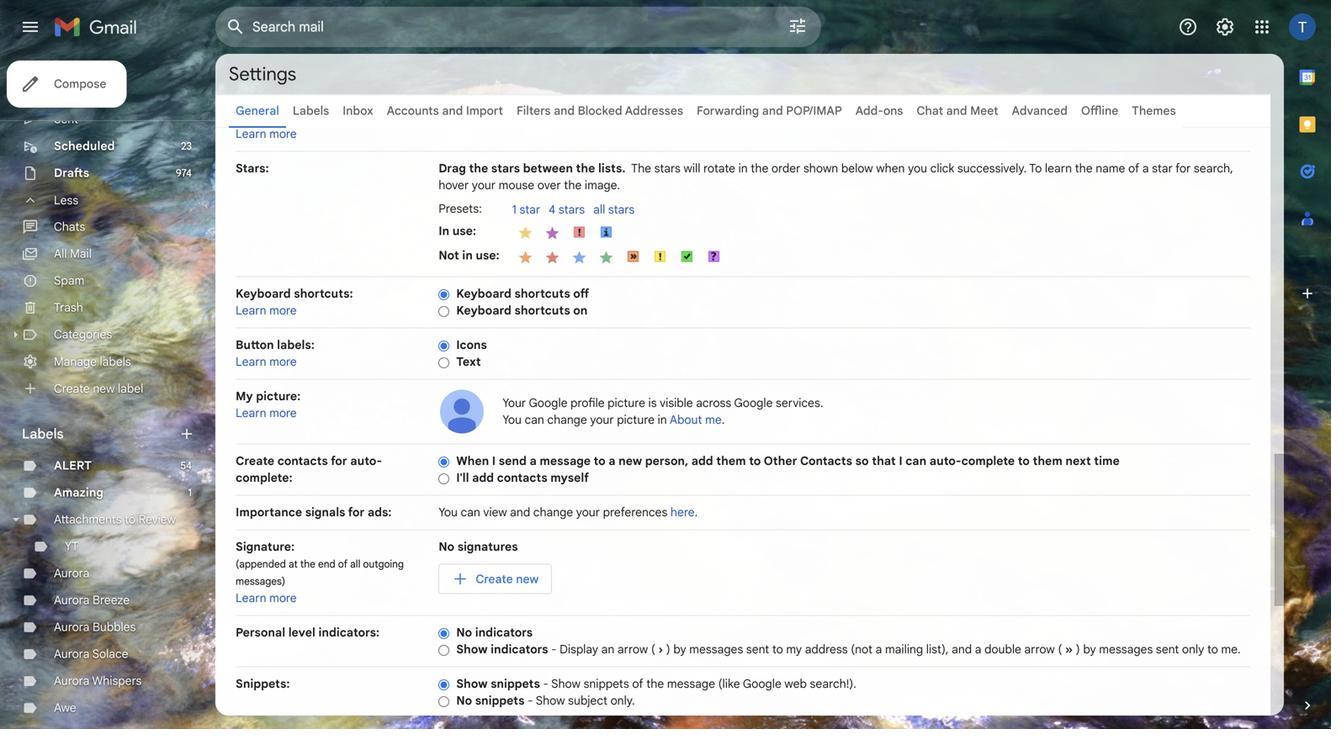 Task type: describe. For each thing, give the bounding box(es) containing it.
no indicators
[[456, 626, 533, 640]]

1 them from the left
[[716, 454, 746, 469]]

0 horizontal spatial message
[[540, 454, 591, 469]]

0 horizontal spatial add
[[472, 471, 494, 485]]

here
[[670, 505, 695, 520]]

more for picture:
[[269, 406, 297, 421]]

forwarding and pop/imap link
[[697, 103, 842, 118]]

google right (like
[[743, 677, 782, 692]]

the right learn
[[1075, 161, 1093, 176]]

2 auto- from the left
[[930, 454, 961, 469]]

the inside signature: (appended at the end of all outgoing messages) learn more
[[300, 558, 315, 571]]

a left 'double'
[[975, 642, 982, 657]]

messages)
[[236, 576, 285, 588]]

learn for button
[[236, 355, 266, 369]]

subject
[[568, 694, 608, 708]]

order
[[772, 161, 801, 176]]

that
[[872, 454, 896, 469]]

2 i from the left
[[899, 454, 903, 469]]

1 sent from the left
[[746, 642, 769, 657]]

aurora for aurora solace
[[54, 647, 90, 662]]

importance signals for ads:
[[236, 505, 392, 520]]

inbox
[[343, 103, 373, 118]]

2 ( from the left
[[1058, 642, 1062, 657]]

inbox link
[[343, 103, 373, 118]]

attachments to review link
[[54, 512, 176, 527]]

offline
[[1081, 103, 1118, 118]]

myself
[[550, 471, 589, 485]]

add-ons
[[855, 103, 903, 118]]

not
[[439, 248, 459, 263]]

aurora for aurora bubbles
[[54, 620, 90, 635]]

1 vertical spatial .
[[695, 505, 698, 520]]

alert
[[54, 459, 92, 473]]

a inside the stars will rotate in the order shown below when you click successively. to learn the name of a star for search, hover your mouse over the image.
[[1142, 161, 1149, 176]]

1 by from the left
[[673, 642, 686, 657]]

- for show snippets of the message (like google web search!).
[[543, 677, 549, 692]]

2 them from the left
[[1033, 454, 1063, 469]]

Icons radio
[[439, 340, 449, 352]]

name
[[1096, 161, 1125, 176]]

the up image.
[[576, 161, 595, 176]]

the left the order
[[751, 161, 769, 176]]

1 ) from the left
[[666, 642, 670, 657]]

create for create contacts for auto- complete:
[[236, 454, 274, 469]]

list),
[[926, 642, 949, 657]]

new for create new
[[516, 572, 539, 587]]

all stars link
[[593, 202, 643, 219]]

web
[[785, 677, 807, 692]]

2 messages from the left
[[1099, 642, 1153, 657]]

send
[[499, 454, 527, 469]]

to inside labels navigation
[[125, 512, 136, 527]]

4
[[549, 202, 556, 217]]

the right over at the top
[[564, 178, 582, 193]]

contacts inside create contacts for auto- complete:
[[277, 454, 328, 469]]

to left other
[[749, 454, 761, 469]]

stars up mouse
[[491, 161, 520, 176]]

amazing link
[[54, 485, 103, 500]]

aurora solace
[[54, 647, 128, 662]]

outgoing
[[363, 558, 404, 571]]

No snippets radio
[[439, 696, 449, 708]]

personal
[[236, 626, 285, 640]]

5 learn more link from the top
[[236, 591, 297, 606]]

of for show snippets - show snippets of the message (like google web search!).
[[632, 677, 643, 692]]

1 vertical spatial in
[[462, 248, 473, 263]]

2 sent from the left
[[1156, 642, 1179, 657]]

chat
[[917, 103, 943, 118]]

show snippets - show snippets of the message (like google web search!).
[[456, 677, 856, 692]]

create new
[[476, 572, 539, 587]]

snippets for show snippets of the message (like google web search!).
[[491, 677, 540, 692]]

2 vertical spatial can
[[461, 505, 480, 520]]

1 i from the left
[[492, 454, 496, 469]]

aurora for aurora breeze
[[54, 593, 90, 608]]

blocked
[[578, 103, 622, 118]]

learn more link for my
[[236, 406, 297, 421]]

shortcuts for off
[[515, 287, 570, 301]]

Keyboard shortcuts off radio
[[439, 288, 449, 301]]

show left the subject
[[536, 694, 565, 708]]

shortcuts for on
[[515, 303, 570, 318]]

my
[[236, 389, 253, 404]]

a left person,
[[609, 454, 616, 469]]

chat and meet link
[[917, 103, 998, 118]]

spam link
[[54, 273, 84, 288]]

aurora breeze
[[54, 593, 130, 608]]

my
[[786, 642, 802, 657]]

indicators for no
[[475, 626, 533, 640]]

click
[[930, 161, 954, 176]]

1 learn from the top
[[236, 127, 266, 141]]

no for no indicators
[[456, 626, 472, 640]]

i'll
[[456, 471, 469, 485]]

accounts
[[387, 103, 439, 118]]

services.
[[776, 396, 823, 411]]

to down the profile
[[594, 454, 606, 469]]

23
[[181, 140, 192, 153]]

No indicators radio
[[439, 628, 449, 640]]

drafts
[[54, 166, 89, 180]]

support image
[[1178, 17, 1198, 37]]

shown
[[804, 161, 838, 176]]

general link
[[236, 103, 279, 118]]

me.
[[1221, 642, 1241, 657]]

all
[[54, 247, 67, 261]]

about
[[670, 413, 702, 427]]

whispers
[[92, 674, 142, 689]]

stars down image.
[[608, 202, 635, 217]]

0 vertical spatial all
[[593, 202, 605, 217]]

more for labels:
[[269, 355, 297, 369]]

time
[[1094, 454, 1120, 469]]

labels:
[[277, 338, 315, 353]]

1 vertical spatial use:
[[476, 248, 500, 263]]

974
[[176, 167, 192, 180]]

alert link
[[54, 459, 92, 473]]

learn for my
[[236, 406, 266, 421]]

breeze
[[93, 593, 130, 608]]

to right complete
[[1018, 454, 1030, 469]]

attachments
[[54, 512, 122, 527]]

you inside your google profile picture is visible across google services. you can change your picture in about me .
[[502, 413, 522, 427]]

lists.
[[598, 161, 626, 176]]

learn for keyboard
[[236, 303, 266, 318]]

1 vertical spatial picture
[[617, 413, 655, 427]]

2 vertical spatial no
[[456, 694, 472, 708]]

ads:
[[368, 505, 392, 520]]

for inside the stars will rotate in the order shown below when you click successively. to learn the name of a star for search, hover your mouse over the image.
[[1176, 161, 1191, 176]]

show up no snippets - show subject only.
[[551, 677, 581, 692]]

chats
[[54, 220, 85, 234]]

and for forwarding
[[762, 103, 783, 118]]

- for display an arrow (
[[551, 642, 557, 657]]

addresses
[[625, 103, 683, 118]]

(not
[[851, 642, 873, 657]]

learn more link for button
[[236, 355, 297, 369]]

preferences
[[603, 505, 667, 520]]

can inside your google profile picture is visible across google services. you can change your picture in about me .
[[525, 413, 544, 427]]

create new label
[[54, 381, 143, 396]]

keyboard for keyboard shortcuts off
[[456, 287, 511, 301]]

drag the stars between the lists.
[[439, 161, 626, 176]]

scheduled
[[54, 139, 115, 154]]

text
[[456, 355, 481, 369]]

when i send a message to a new person, add them to other contacts so that i can auto-complete to them next time
[[456, 454, 1120, 469]]

over
[[537, 178, 561, 193]]

2 vertical spatial your
[[576, 505, 600, 520]]

complete:
[[236, 471, 292, 485]]

learn more link for keyboard
[[236, 303, 297, 318]]

0 vertical spatial use:
[[452, 224, 476, 239]]

filters and blocked addresses
[[517, 103, 683, 118]]

advanced link
[[1012, 103, 1068, 118]]

- for show subject only.
[[528, 694, 533, 708]]

learn inside signature: (appended at the end of all outgoing messages) learn more
[[236, 591, 266, 606]]

star inside the stars will rotate in the order shown below when you click successively. to learn the name of a star for search, hover your mouse over the image.
[[1152, 161, 1173, 176]]

sent
[[54, 112, 78, 127]]

aurora whispers link
[[54, 674, 142, 689]]

attachments to review
[[54, 512, 176, 527]]

to left the my
[[772, 642, 783, 657]]

1 ( from the left
[[651, 642, 655, 657]]

and for filters
[[554, 103, 575, 118]]

accounts and import link
[[387, 103, 503, 118]]

4 stars link
[[549, 202, 593, 219]]

complete
[[961, 454, 1015, 469]]

2 arrow from the left
[[1024, 642, 1055, 657]]

advanced search options image
[[781, 9, 814, 43]]

drag
[[439, 161, 466, 176]]

(like
[[718, 677, 740, 692]]

indicators:
[[318, 626, 380, 640]]

trash
[[54, 300, 83, 315]]

google right "your"
[[529, 396, 568, 411]]

snippets for show subject only.
[[475, 694, 525, 708]]



Task type: vqa. For each thing, say whether or not it's contained in the screenshot.
2nd shortcuts from the bottom
yes



Task type: locate. For each thing, give the bounding box(es) containing it.
snippets:
[[236, 677, 290, 692]]

search mail image
[[220, 12, 251, 42]]

0 horizontal spatial sent
[[746, 642, 769, 657]]

0 horizontal spatial arrow
[[618, 642, 648, 657]]

- left the subject
[[528, 694, 533, 708]]

1 vertical spatial your
[[590, 413, 614, 427]]

5 aurora from the top
[[54, 674, 90, 689]]

so
[[855, 454, 869, 469]]

keyboard up 'icons'
[[456, 303, 511, 318]]

0 horizontal spatial can
[[461, 505, 480, 520]]

gmail image
[[54, 10, 146, 44]]

1 horizontal spatial sent
[[1156, 642, 1179, 657]]

all
[[593, 202, 605, 217], [350, 558, 360, 571]]

more down labels:
[[269, 355, 297, 369]]

change inside your google profile picture is visible across google services. you can change your picture in about me .
[[547, 413, 587, 427]]

Show snippets radio
[[439, 679, 449, 691]]

1 horizontal spatial messages
[[1099, 642, 1153, 657]]

0 vertical spatial add
[[691, 454, 713, 469]]

0 vertical spatial -
[[551, 642, 557, 657]]

your inside your google profile picture is visible across google services. you can change your picture in about me .
[[590, 413, 614, 427]]

of right end
[[338, 558, 348, 571]]

level
[[288, 626, 315, 640]]

4 learn from the top
[[236, 406, 266, 421]]

»
[[1065, 642, 1073, 657]]

0 horizontal spatial for
[[331, 454, 347, 469]]

in down 'visible'
[[658, 413, 667, 427]]

2 learn more link from the top
[[236, 303, 297, 318]]

signature: (appended at the end of all outgoing messages) learn more
[[236, 540, 404, 606]]

more down general
[[269, 127, 297, 141]]

other
[[764, 454, 797, 469]]

labels navigation
[[0, 0, 215, 730]]

1 more from the top
[[269, 127, 297, 141]]

keyboard up button
[[236, 287, 291, 301]]

less
[[54, 193, 78, 208]]

trash link
[[54, 300, 83, 315]]

the right the drag
[[469, 161, 488, 176]]

Search mail text field
[[252, 19, 740, 35]]

more for shortcuts:
[[269, 303, 297, 318]]

for for ads:
[[348, 505, 365, 520]]

2 shortcuts from the top
[[515, 303, 570, 318]]

labels up the alert link
[[22, 426, 64, 443]]

google right across
[[734, 396, 773, 411]]

tab list
[[1284, 54, 1331, 669]]

new for create new label
[[93, 381, 115, 396]]

3 learn from the top
[[236, 355, 266, 369]]

0 horizontal spatial new
[[93, 381, 115, 396]]

) right »
[[1076, 642, 1080, 657]]

1 vertical spatial change
[[533, 505, 573, 520]]

no for no signatures
[[439, 540, 454, 554]]

indicators down the "no indicators"
[[491, 642, 548, 657]]

your
[[472, 178, 496, 193], [590, 413, 614, 427], [576, 505, 600, 520]]

learn more
[[236, 127, 297, 141]]

forwarding
[[697, 103, 759, 118]]

1 inside labels navigation
[[188, 487, 192, 499]]

aurora down the "aurora" link
[[54, 593, 90, 608]]

0 vertical spatial shortcuts
[[515, 287, 570, 301]]

create inside labels navigation
[[54, 381, 90, 396]]

for left "ads:"
[[348, 505, 365, 520]]

search!).
[[810, 677, 856, 692]]

learn
[[236, 127, 266, 141], [236, 303, 266, 318], [236, 355, 266, 369], [236, 406, 266, 421], [236, 591, 266, 606]]

star left the search,
[[1152, 161, 1173, 176]]

keyboard for keyboard shortcuts on
[[456, 303, 511, 318]]

your google profile picture is visible across google services. you can change your picture in about me .
[[502, 396, 823, 427]]

learn more link down messages)
[[236, 591, 297, 606]]

show indicators - display an arrow ( › ) by messages sent to my address (not a mailing list), and a double arrow ( » ) by messages sent only to me.
[[456, 642, 1241, 657]]

more up labels:
[[269, 303, 297, 318]]

2 horizontal spatial for
[[1176, 161, 1191, 176]]

1 auto- from the left
[[350, 454, 382, 469]]

messages up (like
[[689, 642, 743, 657]]

0 horizontal spatial them
[[716, 454, 746, 469]]

0 horizontal spatial star
[[520, 202, 540, 217]]

0 vertical spatial your
[[472, 178, 496, 193]]

1 vertical spatial add
[[472, 471, 494, 485]]

search,
[[1194, 161, 1233, 176]]

aurora up awe link in the bottom left of the page
[[54, 674, 90, 689]]

about me link
[[670, 413, 722, 427]]

all mail link
[[54, 247, 92, 261]]

Keyboard shortcuts on radio
[[439, 305, 449, 318]]

0 vertical spatial star
[[1152, 161, 1173, 176]]

1 horizontal spatial labels
[[293, 103, 329, 118]]

create inside create contacts for auto- complete:
[[236, 454, 274, 469]]

all down image.
[[593, 202, 605, 217]]

of inside the stars will rotate in the order shown below when you click successively. to learn the name of a star for search, hover your mouse over the image.
[[1128, 161, 1139, 176]]

all inside signature: (appended at the end of all outgoing messages) learn more
[[350, 558, 360, 571]]

learn more link
[[236, 127, 297, 141], [236, 303, 297, 318], [236, 355, 297, 369], [236, 406, 297, 421], [236, 591, 297, 606]]

1 horizontal spatial i
[[899, 454, 903, 469]]

1 horizontal spatial 1
[[512, 202, 517, 217]]

the right at
[[300, 558, 315, 571]]

more inside the my picture: learn more
[[269, 406, 297, 421]]

2 horizontal spatial create
[[476, 572, 513, 587]]

add right person,
[[691, 454, 713, 469]]

2 vertical spatial of
[[632, 677, 643, 692]]

0 vertical spatial no
[[439, 540, 454, 554]]

. right the preferences
[[695, 505, 698, 520]]

labels for the labels link
[[293, 103, 329, 118]]

1 horizontal spatial auto-
[[930, 454, 961, 469]]

1 vertical spatial shortcuts
[[515, 303, 570, 318]]

for inside create contacts for auto- complete:
[[331, 454, 347, 469]]

messages right »
[[1099, 642, 1153, 657]]

use: right in
[[452, 224, 476, 239]]

of right name at right
[[1128, 161, 1139, 176]]

in inside the stars will rotate in the order shown below when you click successively. to learn the name of a star for search, hover your mouse over the image.
[[738, 161, 748, 176]]

1 vertical spatial new
[[619, 454, 642, 469]]

›
[[658, 642, 663, 657]]

learn inside button labels: learn more
[[236, 355, 266, 369]]

can
[[525, 413, 544, 427], [906, 454, 927, 469], [461, 505, 480, 520]]

2 vertical spatial in
[[658, 413, 667, 427]]

0 vertical spatial can
[[525, 413, 544, 427]]

0 horizontal spatial i
[[492, 454, 496, 469]]

picture:
[[256, 389, 301, 404]]

Show indicators radio
[[439, 644, 449, 657]]

more inside button labels: learn more
[[269, 355, 297, 369]]

more down picture:
[[269, 406, 297, 421]]

1 vertical spatial create
[[236, 454, 274, 469]]

1 arrow from the left
[[618, 642, 648, 657]]

your down the profile
[[590, 413, 614, 427]]

rotate
[[703, 161, 735, 176]]

settings image
[[1215, 17, 1235, 37]]

in use:
[[439, 224, 476, 239]]

0 horizontal spatial all
[[350, 558, 360, 571]]

1 horizontal spatial -
[[543, 677, 549, 692]]

themes
[[1132, 103, 1176, 118]]

next
[[1066, 454, 1091, 469]]

aurora for the "aurora" link
[[54, 566, 90, 581]]

0 vertical spatial picture
[[608, 396, 645, 411]]

2 aurora from the top
[[54, 593, 90, 608]]

in right rotate
[[738, 161, 748, 176]]

and
[[442, 103, 463, 118], [554, 103, 575, 118], [762, 103, 783, 118], [946, 103, 967, 118], [510, 505, 530, 520], [952, 642, 972, 657]]

message left (like
[[667, 677, 715, 692]]

picture
[[608, 396, 645, 411], [617, 413, 655, 427]]

1 horizontal spatial them
[[1033, 454, 1063, 469]]

2 horizontal spatial of
[[1128, 161, 1139, 176]]

auto- inside create contacts for auto- complete:
[[350, 454, 382, 469]]

1 horizontal spatial of
[[632, 677, 643, 692]]

in
[[439, 224, 449, 239]]

4 learn more link from the top
[[236, 406, 297, 421]]

0 vertical spatial you
[[502, 413, 522, 427]]

2 horizontal spatial -
[[551, 642, 557, 657]]

you
[[502, 413, 522, 427], [439, 505, 458, 520]]

show
[[456, 642, 488, 657], [456, 677, 488, 692], [551, 677, 581, 692], [536, 694, 565, 708]]

change down myself
[[533, 505, 573, 520]]

show right the show indicators option
[[456, 642, 488, 657]]

2 learn from the top
[[236, 303, 266, 318]]

learn more link down button
[[236, 355, 297, 369]]

sent left only
[[1156, 642, 1179, 657]]

manage labels link
[[54, 354, 131, 369]]

sent link
[[54, 112, 78, 127]]

double
[[985, 642, 1021, 657]]

use:
[[452, 224, 476, 239], [476, 248, 500, 263]]

main menu image
[[20, 17, 40, 37]]

keyboard inside keyboard shortcuts: learn more
[[236, 287, 291, 301]]

me
[[705, 413, 722, 427]]

1 horizontal spatial arrow
[[1024, 642, 1055, 657]]

create down manage
[[54, 381, 90, 396]]

at
[[289, 558, 298, 571]]

of inside signature: (appended at the end of all outgoing messages) learn more
[[338, 558, 348, 571]]

0 horizontal spatial contacts
[[277, 454, 328, 469]]

label
[[118, 381, 143, 396]]

1 horizontal spatial add
[[691, 454, 713, 469]]

of up only.
[[632, 677, 643, 692]]

change down the profile
[[547, 413, 587, 427]]

. inside your google profile picture is visible across google services. you can change your picture in about me .
[[722, 413, 725, 427]]

1 horizontal spatial star
[[1152, 161, 1173, 176]]

and right chat
[[946, 103, 967, 118]]

aurora down aurora bubbles link
[[54, 647, 90, 662]]

3 learn more link from the top
[[236, 355, 297, 369]]

) right ›
[[666, 642, 670, 657]]

you down "your"
[[502, 413, 522, 427]]

no left signatures
[[439, 540, 454, 554]]

my picture: learn more
[[236, 389, 301, 421]]

message up myself
[[540, 454, 591, 469]]

4 aurora from the top
[[54, 647, 90, 662]]

button
[[236, 338, 274, 353]]

stars
[[491, 161, 520, 176], [654, 161, 681, 176], [559, 202, 585, 217], [608, 202, 635, 217]]

the down ›
[[646, 677, 664, 692]]

1 horizontal spatial create
[[236, 454, 274, 469]]

1 for 1 star 4 stars all stars
[[512, 202, 517, 217]]

1 horizontal spatial (
[[1058, 642, 1062, 657]]

2 ) from the left
[[1076, 642, 1080, 657]]

0 vertical spatial 1
[[512, 202, 517, 217]]

1 learn more link from the top
[[236, 127, 297, 141]]

indicators down create new
[[475, 626, 533, 640]]

new inside create new button
[[516, 572, 539, 587]]

by right ›
[[673, 642, 686, 657]]

learn inside keyboard shortcuts: learn more
[[236, 303, 266, 318]]

sent
[[746, 642, 769, 657], [1156, 642, 1179, 657]]

Text radio
[[439, 357, 449, 369]]

1 vertical spatial -
[[543, 677, 549, 692]]

more inside keyboard shortcuts: learn more
[[269, 303, 297, 318]]

1 vertical spatial message
[[667, 677, 715, 692]]

1 down 54
[[188, 487, 192, 499]]

1 horizontal spatial message
[[667, 677, 715, 692]]

0 horizontal spatial labels
[[22, 426, 64, 443]]

and right view
[[510, 505, 530, 520]]

0 horizontal spatial of
[[338, 558, 348, 571]]

awe link
[[54, 701, 76, 716]]

4 more from the top
[[269, 406, 297, 421]]

mail
[[70, 247, 92, 261]]

learn inside the my picture: learn more
[[236, 406, 266, 421]]

a up the i'll add contacts myself
[[530, 454, 537, 469]]

indicators for show
[[491, 642, 548, 657]]

your
[[502, 396, 526, 411]]

1 vertical spatial labels
[[22, 426, 64, 443]]

0 vertical spatial contacts
[[277, 454, 328, 469]]

can left view
[[461, 505, 480, 520]]

2 horizontal spatial in
[[738, 161, 748, 176]]

0 vertical spatial new
[[93, 381, 115, 396]]

arrow left »
[[1024, 642, 1055, 657]]

1 vertical spatial 1
[[188, 487, 192, 499]]

stars left will
[[654, 161, 681, 176]]

star left 4
[[520, 202, 540, 217]]

- up no snippets - show subject only.
[[543, 677, 549, 692]]

your right hover
[[472, 178, 496, 193]]

here link
[[670, 505, 695, 520]]

by right »
[[1083, 642, 1096, 657]]

keyboard shortcuts on
[[456, 303, 588, 318]]

0 vertical spatial change
[[547, 413, 587, 427]]

end
[[318, 558, 335, 571]]

1 horizontal spatial in
[[658, 413, 667, 427]]

learn down general
[[236, 127, 266, 141]]

of for signature: (appended at the end of all outgoing messages) learn more
[[338, 558, 348, 571]]

more inside signature: (appended at the end of all outgoing messages) learn more
[[269, 591, 297, 606]]

to left me.
[[1207, 642, 1218, 657]]

new left label
[[93, 381, 115, 396]]

no right no indicators option
[[456, 626, 472, 640]]

0 vertical spatial indicators
[[475, 626, 533, 640]]

2 vertical spatial create
[[476, 572, 513, 587]]

1 horizontal spatial .
[[722, 413, 725, 427]]

5 learn from the top
[[236, 591, 266, 606]]

labels inside navigation
[[22, 426, 64, 443]]

them left next
[[1033, 454, 1063, 469]]

review
[[139, 512, 176, 527]]

personal level indicators:
[[236, 626, 380, 640]]

create for create new label
[[54, 381, 90, 396]]

0 vertical spatial .
[[722, 413, 725, 427]]

show right show snippets option
[[456, 677, 488, 692]]

When I send a message to a new person, add them to Other Contacts so that I can auto-complete to them next time radio
[[439, 456, 449, 469]]

aurora whispers
[[54, 674, 142, 689]]

0 vertical spatial of
[[1128, 161, 1139, 176]]

all left outgoing
[[350, 558, 360, 571]]

1 star link
[[512, 202, 549, 219]]

snippets
[[491, 677, 540, 692], [584, 677, 629, 692], [475, 694, 525, 708]]

1 vertical spatial can
[[906, 454, 927, 469]]

profile
[[571, 396, 605, 411]]

2 more from the top
[[269, 303, 297, 318]]

for up signals
[[331, 454, 347, 469]]

mouse
[[499, 178, 534, 193]]

a right the "(not"
[[876, 642, 882, 657]]

1 horizontal spatial by
[[1083, 642, 1096, 657]]

them down me
[[716, 454, 746, 469]]

and for chat
[[946, 103, 967, 118]]

new down signatures
[[516, 572, 539, 587]]

the
[[631, 161, 651, 176]]

3 aurora from the top
[[54, 620, 90, 635]]

labels heading
[[22, 426, 178, 443]]

create for create new
[[476, 572, 513, 587]]

1 horizontal spatial for
[[348, 505, 365, 520]]

2 horizontal spatial can
[[906, 454, 927, 469]]

stars inside the stars will rotate in the order shown below when you click successively. to learn the name of a star for search, hover your mouse over the image.
[[654, 161, 681, 176]]

0 horizontal spatial messages
[[689, 642, 743, 657]]

3 more from the top
[[269, 355, 297, 369]]

snippets right no snippets radio
[[475, 694, 525, 708]]

your inside the stars will rotate in the order shown below when you click successively. to learn the name of a star for search, hover your mouse over the image.
[[472, 178, 496, 193]]

filters and blocked addresses link
[[517, 103, 683, 118]]

when
[[876, 161, 905, 176]]

only
[[1182, 642, 1204, 657]]

0 vertical spatial labels
[[293, 103, 329, 118]]

1 horizontal spatial can
[[525, 413, 544, 427]]

yt link
[[65, 539, 78, 554]]

you
[[908, 161, 927, 176]]

stars:
[[236, 161, 269, 176]]

0 vertical spatial for
[[1176, 161, 1191, 176]]

1 horizontal spatial you
[[502, 413, 522, 427]]

create up complete:
[[236, 454, 274, 469]]

only.
[[611, 694, 635, 708]]

labels for labels heading
[[22, 426, 64, 443]]

view
[[483, 505, 507, 520]]

aurora down yt link
[[54, 566, 90, 581]]

0 horizontal spatial by
[[673, 642, 686, 657]]

1 shortcuts from the top
[[515, 287, 570, 301]]

0 horizontal spatial you
[[439, 505, 458, 520]]

1 vertical spatial of
[[338, 558, 348, 571]]

display
[[560, 642, 598, 657]]

shortcuts down keyboard shortcuts off
[[515, 303, 570, 318]]

1 vertical spatial star
[[520, 202, 540, 217]]

an
[[601, 642, 615, 657]]

i right that
[[899, 454, 903, 469]]

visible
[[660, 396, 693, 411]]

keyboard right keyboard shortcuts off radio
[[456, 287, 511, 301]]

I'll add contacts myself radio
[[439, 473, 449, 485]]

create inside button
[[476, 572, 513, 587]]

1
[[512, 202, 517, 217], [188, 487, 192, 499]]

signature:
[[236, 540, 295, 554]]

learn down my
[[236, 406, 266, 421]]

use: right not
[[476, 248, 500, 263]]

more down messages)
[[269, 591, 297, 606]]

0 vertical spatial in
[[738, 161, 748, 176]]

image.
[[585, 178, 620, 193]]

for for auto-
[[331, 454, 347, 469]]

learn down messages)
[[236, 591, 266, 606]]

0 vertical spatial message
[[540, 454, 591, 469]]

keyboard for keyboard shortcuts: learn more
[[236, 287, 291, 301]]

meet
[[970, 103, 998, 118]]

mailing
[[885, 642, 923, 657]]

across
[[696, 396, 731, 411]]

0 horizontal spatial .
[[695, 505, 698, 520]]

snippets up only.
[[584, 677, 629, 692]]

add
[[691, 454, 713, 469], [472, 471, 494, 485]]

1 vertical spatial for
[[331, 454, 347, 469]]

labels
[[100, 354, 131, 369]]

learn more link up button
[[236, 303, 297, 318]]

learn more link down picture:
[[236, 406, 297, 421]]

i left send
[[492, 454, 496, 469]]

for left the search,
[[1176, 161, 1191, 176]]

in right not
[[462, 248, 473, 263]]

less button
[[0, 187, 202, 214]]

will
[[684, 161, 700, 176]]

aurora for aurora whispers
[[54, 674, 90, 689]]

can down "your"
[[525, 413, 544, 427]]

1 aurora from the top
[[54, 566, 90, 581]]

is
[[648, 396, 657, 411]]

1 horizontal spatial new
[[516, 572, 539, 587]]

hover
[[439, 178, 469, 193]]

new inside labels navigation
[[93, 381, 115, 396]]

(appended
[[236, 558, 286, 571]]

1 messages from the left
[[689, 642, 743, 657]]

stars right 4
[[559, 202, 585, 217]]

arrow right an
[[618, 642, 648, 657]]

and right list),
[[952, 642, 972, 657]]

signals
[[305, 505, 345, 520]]

aurora solace link
[[54, 647, 128, 662]]

settings
[[229, 62, 296, 86]]

new left person,
[[619, 454, 642, 469]]

contacts
[[277, 454, 328, 469], [497, 471, 547, 485]]

address
[[805, 642, 848, 657]]

2 by from the left
[[1083, 642, 1096, 657]]

0 horizontal spatial create
[[54, 381, 90, 396]]

the
[[469, 161, 488, 176], [576, 161, 595, 176], [751, 161, 769, 176], [1075, 161, 1093, 176], [564, 178, 582, 193], [300, 558, 315, 571], [646, 677, 664, 692]]

and right 'filters' on the top left
[[554, 103, 575, 118]]

1 vertical spatial no
[[456, 626, 472, 640]]

5 more from the top
[[269, 591, 297, 606]]

1 horizontal spatial contacts
[[497, 471, 547, 485]]

1 for 1
[[188, 487, 192, 499]]

and for accounts
[[442, 103, 463, 118]]

0 horizontal spatial in
[[462, 248, 473, 263]]

1 vertical spatial all
[[350, 558, 360, 571]]

1 vertical spatial you
[[439, 505, 458, 520]]

in inside your google profile picture is visible across google services. you can change your picture in about me .
[[658, 413, 667, 427]]

( left ›
[[651, 642, 655, 657]]

2 vertical spatial -
[[528, 694, 533, 708]]

2 horizontal spatial new
[[619, 454, 642, 469]]

2 vertical spatial new
[[516, 572, 539, 587]]

0 vertical spatial create
[[54, 381, 90, 396]]

None search field
[[215, 7, 821, 47]]

0 horizontal spatial -
[[528, 694, 533, 708]]

picture image
[[439, 388, 486, 435]]

create down signatures
[[476, 572, 513, 587]]



